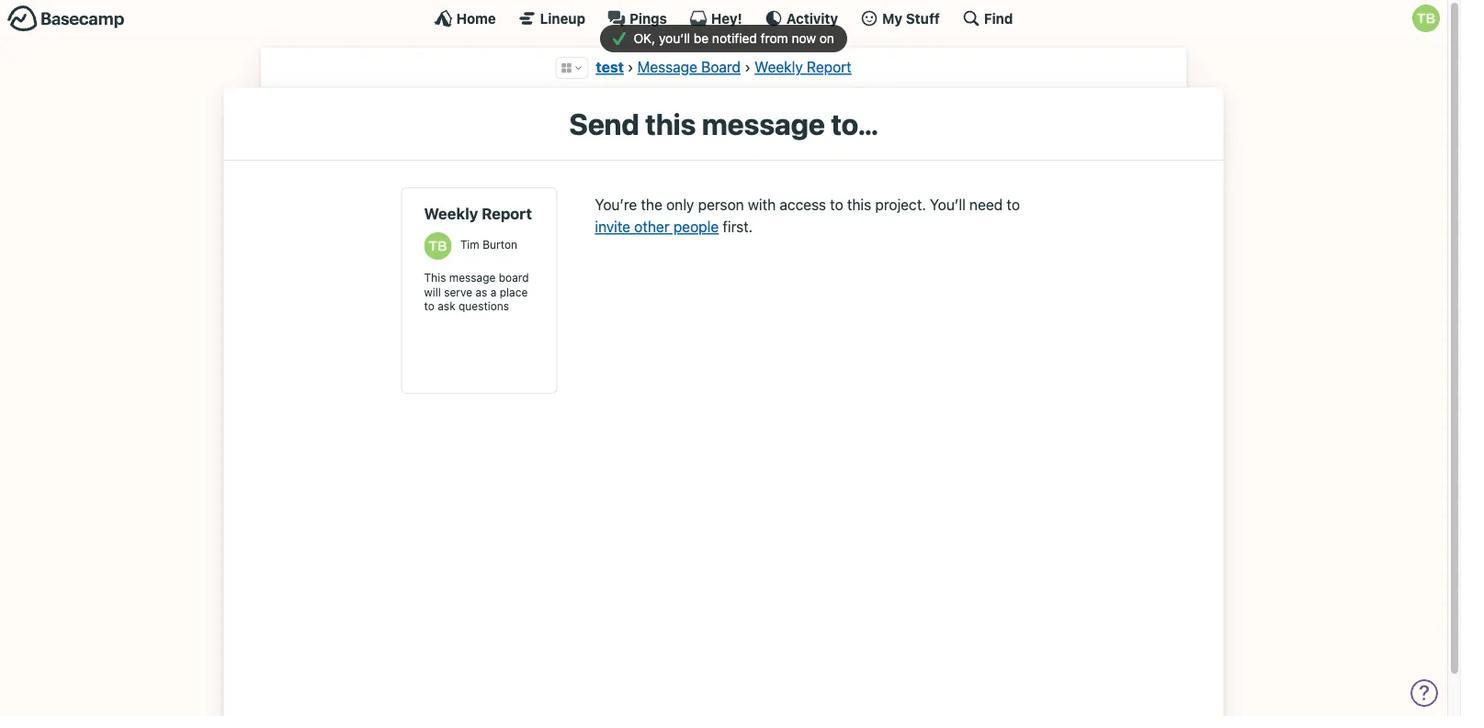 Task type: vqa. For each thing, say whether or not it's contained in the screenshot.
The Explore!
no



Task type: locate. For each thing, give the bounding box(es) containing it.
0 horizontal spatial weekly
[[424, 205, 478, 223]]

› right the test
[[627, 58, 634, 76]]

report
[[807, 58, 852, 76], [482, 205, 532, 223]]

› right "board"
[[745, 58, 751, 76]]

tim burton image
[[1413, 5, 1440, 32], [424, 233, 452, 260]]

home link
[[434, 9, 496, 28]]

weekly down from
[[755, 58, 803, 76]]

project.
[[875, 196, 926, 213]]

1 vertical spatial message
[[449, 272, 496, 284]]

questions
[[459, 300, 509, 313]]

to right 'access'
[[830, 196, 843, 213]]

0 horizontal spatial report
[[482, 205, 532, 223]]

hey!
[[711, 10, 742, 26]]

0 horizontal spatial message
[[449, 272, 496, 284]]

0 vertical spatial report
[[807, 58, 852, 76]]

1 vertical spatial this
[[847, 196, 871, 213]]

burton
[[483, 239, 517, 252]]

1 vertical spatial report
[[482, 205, 532, 223]]

weekly report link
[[755, 58, 852, 76]]

0 horizontal spatial tim burton image
[[424, 233, 452, 260]]

to down the will
[[424, 300, 435, 313]]

1 horizontal spatial message
[[702, 106, 825, 141]]

with
[[748, 196, 776, 213]]

notified
[[712, 31, 757, 46]]

weekly
[[755, 58, 803, 76], [424, 205, 478, 223]]

pings button
[[608, 9, 667, 28]]

this
[[424, 272, 446, 284]]

this
[[645, 106, 696, 141], [847, 196, 871, 213]]

message down › message board › weekly report at the top of the page
[[702, 106, 825, 141]]

person
[[698, 196, 744, 213]]

1 horizontal spatial ›
[[745, 58, 751, 76]]

1 horizontal spatial this
[[847, 196, 871, 213]]

serve
[[444, 286, 472, 299]]

0 vertical spatial this
[[645, 106, 696, 141]]

invite other people link
[[595, 218, 719, 236]]

you'll
[[659, 31, 690, 46]]

stuff
[[906, 10, 940, 26]]

to inside this message board will serve as a place to ask questions
[[424, 300, 435, 313]]

board
[[701, 58, 741, 76]]

ok, you'll be notified from now on
[[630, 31, 834, 46]]

weekly up tim
[[424, 205, 478, 223]]

find
[[984, 10, 1013, 26]]

1 horizontal spatial to
[[830, 196, 843, 213]]

you're the only person with access to this project.             you'll need to invite other people first.
[[595, 196, 1020, 236]]

send this message to…
[[569, 106, 878, 141]]

0 horizontal spatial this
[[645, 106, 696, 141]]

0 vertical spatial tim burton image
[[1413, 5, 1440, 32]]

0 vertical spatial message
[[702, 106, 825, 141]]

message
[[702, 106, 825, 141], [449, 272, 496, 284]]

report down on
[[807, 58, 852, 76]]

find button
[[962, 9, 1013, 28]]

tim
[[460, 239, 480, 252]]

to
[[830, 196, 843, 213], [1007, 196, 1020, 213], [424, 300, 435, 313]]

report up burton
[[482, 205, 532, 223]]

1 horizontal spatial weekly
[[755, 58, 803, 76]]

message
[[637, 58, 697, 76]]

message up as
[[449, 272, 496, 284]]

weekly report
[[424, 205, 532, 223]]

home
[[456, 10, 496, 26]]

be
[[694, 31, 709, 46]]

test link
[[596, 58, 624, 76]]

1 horizontal spatial tim burton image
[[1413, 5, 1440, 32]]

my stuff
[[882, 10, 940, 26]]

1 horizontal spatial report
[[807, 58, 852, 76]]

to right 'need'
[[1007, 196, 1020, 213]]

0 horizontal spatial to
[[424, 300, 435, 313]]

this left project.
[[847, 196, 871, 213]]

this down message
[[645, 106, 696, 141]]

the
[[641, 196, 663, 213]]

switch accounts image
[[7, 5, 125, 33]]

›
[[627, 58, 634, 76], [745, 58, 751, 76]]

0 horizontal spatial ›
[[627, 58, 634, 76]]

2 › from the left
[[745, 58, 751, 76]]

this message board will serve as a place to ask questions
[[424, 272, 529, 313]]

activity link
[[764, 9, 838, 28]]

place
[[500, 286, 528, 299]]

1 vertical spatial weekly
[[424, 205, 478, 223]]



Task type: describe. For each thing, give the bounding box(es) containing it.
1 › from the left
[[627, 58, 634, 76]]

activity
[[787, 10, 838, 26]]

2 horizontal spatial to
[[1007, 196, 1020, 213]]

ok,
[[634, 31, 655, 46]]

people
[[673, 218, 719, 236]]

0 vertical spatial weekly
[[755, 58, 803, 76]]

only
[[666, 196, 694, 213]]

my
[[882, 10, 903, 26]]

lineup
[[540, 10, 585, 26]]

as
[[476, 286, 487, 299]]

you're
[[595, 196, 637, 213]]

send
[[569, 106, 639, 141]]

invite
[[595, 218, 631, 236]]

1 vertical spatial tim burton image
[[424, 233, 452, 260]]

my stuff button
[[860, 9, 940, 28]]

will
[[424, 286, 441, 299]]

you'll
[[930, 196, 966, 213]]

other
[[634, 218, 670, 236]]

lineup link
[[518, 9, 585, 28]]

message board link
[[637, 58, 741, 76]]

tim burton
[[460, 239, 517, 252]]

test
[[596, 58, 624, 76]]

ask
[[438, 300, 456, 313]]

hey! button
[[689, 9, 742, 28]]

ok, you'll be notified from now on alert
[[0, 25, 1447, 53]]

pings
[[630, 10, 667, 26]]

this inside you're the only person with access to this project.             you'll need to invite other people first.
[[847, 196, 871, 213]]

need
[[970, 196, 1003, 213]]

message inside this message board will serve as a place to ask questions
[[449, 272, 496, 284]]

tim burton image inside 'main' element
[[1413, 5, 1440, 32]]

from
[[761, 31, 788, 46]]

main element
[[0, 0, 1447, 36]]

› message board › weekly report
[[627, 58, 852, 76]]

now
[[792, 31, 816, 46]]

to…
[[831, 106, 878, 141]]

on
[[820, 31, 834, 46]]

first.
[[723, 218, 753, 236]]

a
[[491, 286, 497, 299]]

board
[[499, 272, 529, 284]]

access
[[780, 196, 826, 213]]



